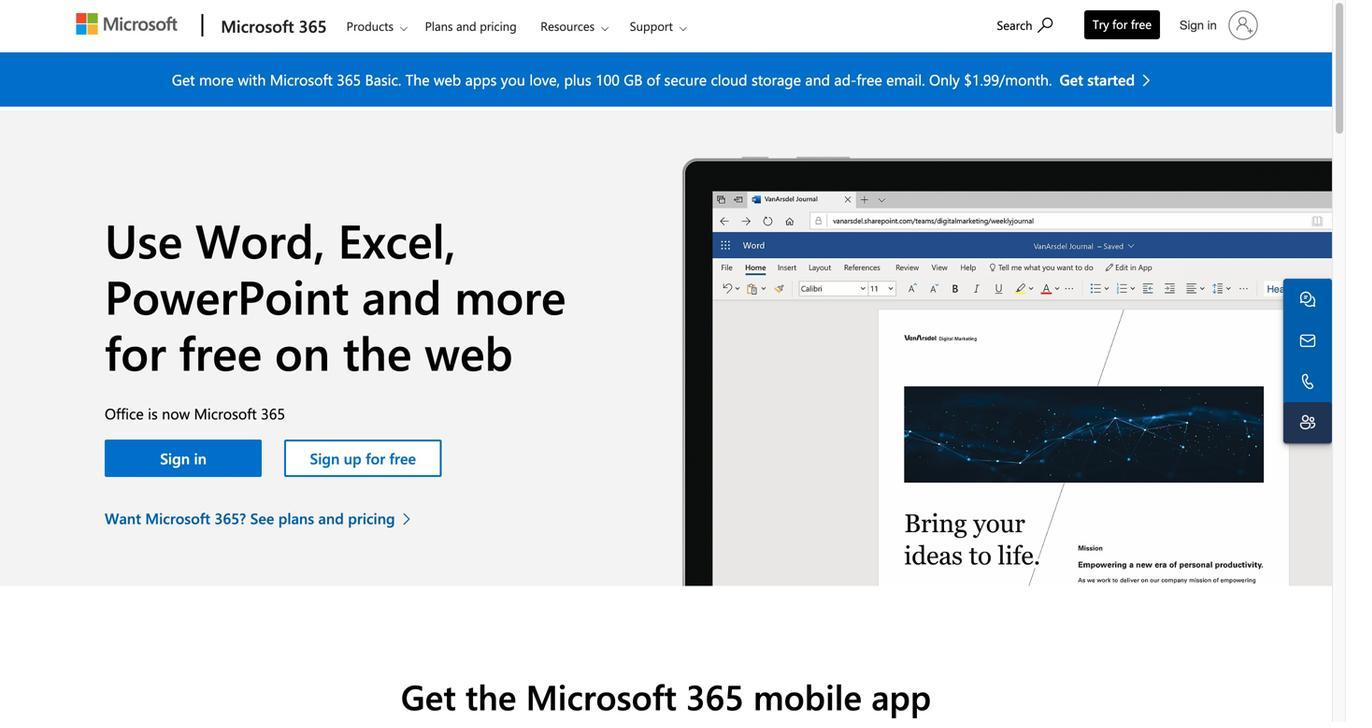 Task type: locate. For each thing, give the bounding box(es) containing it.
the
[[343, 321, 412, 383], [466, 673, 517, 719]]

0 horizontal spatial more
[[199, 69, 234, 89]]

sign in link
[[1169, 3, 1266, 48], [105, 440, 262, 477]]

1 vertical spatial pricing
[[348, 508, 395, 528]]

get for get more with microsoft 365 basic. the web apps you love, plus 100 gb of secure cloud storage and ad-free email. only $1.99/month. get started
[[172, 69, 195, 89]]

free up office is now microsoft 365
[[179, 321, 262, 383]]

0 horizontal spatial for
[[105, 321, 166, 383]]

now
[[162, 403, 190, 423]]

for up office
[[105, 321, 166, 383]]

free
[[1132, 16, 1152, 32], [857, 69, 883, 89], [179, 321, 262, 383], [390, 448, 416, 468]]

search button
[[989, 3, 1062, 45]]

1 vertical spatial web
[[425, 321, 513, 383]]

for right up on the bottom
[[366, 448, 385, 468]]

is
[[148, 403, 158, 423]]

0 vertical spatial more
[[199, 69, 234, 89]]

excel,
[[338, 208, 456, 271]]

search
[[997, 17, 1033, 33]]

sign in down now in the left of the page
[[160, 448, 207, 468]]

mobile
[[754, 673, 862, 719]]

started
[[1088, 69, 1136, 89]]

0 vertical spatial the
[[343, 321, 412, 383]]

free right up on the bottom
[[390, 448, 416, 468]]

storage
[[752, 69, 802, 89]]

sign in
[[1180, 18, 1218, 32], [160, 448, 207, 468]]

0 horizontal spatial get
[[172, 69, 195, 89]]

plans and pricing link
[[417, 1, 525, 46]]

plans
[[278, 508, 314, 528]]

want
[[105, 508, 141, 528]]

0 horizontal spatial sign
[[160, 448, 190, 468]]

pricing
[[480, 18, 517, 34], [348, 508, 395, 528]]

resources button
[[529, 1, 624, 51]]

0 vertical spatial pricing
[[480, 18, 517, 34]]

1 vertical spatial the
[[466, 673, 517, 719]]

0 vertical spatial sign in link
[[1169, 3, 1266, 48]]

1 horizontal spatial in
[[1208, 18, 1218, 32]]

with
[[238, 69, 266, 89]]

sign left up on the bottom
[[310, 448, 340, 468]]

get for get the microsoft 365 mobile app
[[401, 673, 456, 719]]

office is now microsoft 365
[[105, 403, 285, 423]]

get the microsoft 365 mobile app
[[401, 673, 932, 719]]

1 horizontal spatial get
[[401, 673, 456, 719]]

1 vertical spatial sign in
[[160, 448, 207, 468]]

get
[[172, 69, 195, 89], [1060, 69, 1084, 89], [401, 673, 456, 719]]

and
[[457, 18, 477, 34], [806, 69, 831, 89], [362, 264, 442, 327], [319, 508, 344, 528]]

free right try
[[1132, 16, 1152, 32]]

get more with microsoft 365 basic. the web apps you love, plus 100 gb of secure cloud storage and ad-free email. only $1.99/month. get started
[[172, 69, 1136, 89]]

sign down now in the left of the page
[[160, 448, 190, 468]]

Search search field
[[988, 3, 1072, 45]]

on
[[275, 321, 330, 383]]

of
[[647, 69, 661, 89]]

0 vertical spatial sign in
[[1180, 18, 1218, 32]]

0 horizontal spatial sign in
[[160, 448, 207, 468]]

2 vertical spatial for
[[366, 448, 385, 468]]

1 horizontal spatial sign
[[310, 448, 340, 468]]

2 horizontal spatial sign
[[1180, 18, 1205, 32]]

web
[[434, 69, 461, 89], [425, 321, 513, 383]]

more inside use word, excel, powerpoint and more for free on the web
[[455, 264, 566, 327]]

1 vertical spatial more
[[455, 264, 566, 327]]

pricing down the sign up for free link
[[348, 508, 395, 528]]

365?
[[215, 508, 246, 528]]

pricing up you
[[480, 18, 517, 34]]

microsoft
[[221, 14, 294, 37], [270, 69, 333, 89], [194, 403, 257, 423], [145, 508, 210, 528], [526, 673, 677, 719]]

in down office is now microsoft 365
[[194, 448, 207, 468]]

1 vertical spatial in
[[194, 448, 207, 468]]

2 horizontal spatial for
[[1113, 16, 1128, 32]]

want microsoft 365? see plans and pricing
[[105, 508, 395, 528]]

cloud
[[711, 69, 748, 89]]

sign right try for free link
[[1180, 18, 1205, 32]]

1 horizontal spatial more
[[455, 264, 566, 327]]

1 horizontal spatial the
[[466, 673, 517, 719]]

app
[[872, 673, 932, 719]]

love,
[[530, 69, 560, 89]]

0 horizontal spatial the
[[343, 321, 412, 383]]

365 left mobile
[[687, 673, 744, 719]]

365
[[299, 14, 327, 37], [337, 69, 361, 89], [261, 403, 285, 423], [687, 673, 744, 719]]

want microsoft 365? see plans and pricing link
[[105, 507, 421, 530]]

microsoft image
[[76, 13, 177, 35]]

sign in right try for free link
[[1180, 18, 1218, 32]]

1 horizontal spatial pricing
[[480, 18, 517, 34]]

0 horizontal spatial in
[[194, 448, 207, 468]]

in
[[1208, 18, 1218, 32], [194, 448, 207, 468]]

for
[[1113, 16, 1128, 32], [105, 321, 166, 383], [366, 448, 385, 468]]

for right try
[[1113, 16, 1128, 32]]

1 vertical spatial for
[[105, 321, 166, 383]]

2 horizontal spatial get
[[1060, 69, 1084, 89]]

100
[[596, 69, 620, 89]]

more
[[199, 69, 234, 89], [455, 264, 566, 327]]

1 horizontal spatial for
[[366, 448, 385, 468]]

in right try for free link
[[1208, 18, 1218, 32]]

0 horizontal spatial pricing
[[348, 508, 395, 528]]

1 vertical spatial sign in link
[[105, 440, 262, 477]]

support button
[[618, 1, 702, 51]]

pricing inside plans and pricing link
[[480, 18, 517, 34]]

try for free
[[1093, 16, 1152, 32]]

you
[[501, 69, 526, 89]]

365 down on on the left of page
[[261, 403, 285, 423]]

the inside use word, excel, powerpoint and more for free on the web
[[343, 321, 412, 383]]

get started link
[[1060, 68, 1161, 91]]

resources
[[541, 18, 595, 34]]

0 vertical spatial web
[[434, 69, 461, 89]]

sign
[[1180, 18, 1205, 32], [160, 448, 190, 468], [310, 448, 340, 468]]

sign up for free
[[310, 448, 416, 468]]

apps
[[466, 69, 497, 89]]

the
[[406, 69, 430, 89]]

free left email.
[[857, 69, 883, 89]]



Task type: describe. For each thing, give the bounding box(es) containing it.
plans and pricing
[[425, 18, 517, 34]]

sign inside the sign up for free link
[[310, 448, 340, 468]]

products
[[347, 18, 394, 34]]

1 horizontal spatial sign in link
[[1169, 3, 1266, 48]]

for inside use word, excel, powerpoint and more for free on the web
[[105, 321, 166, 383]]

365 left products
[[299, 14, 327, 37]]

microsoft 365 link
[[212, 1, 333, 51]]

web inside use word, excel, powerpoint and more for free on the web
[[425, 321, 513, 383]]

email.
[[887, 69, 926, 89]]

try for free link
[[1085, 10, 1161, 39]]

plans
[[425, 18, 453, 34]]

0 vertical spatial for
[[1113, 16, 1128, 32]]

basic.
[[365, 69, 402, 89]]

free inside use word, excel, powerpoint and more for free on the web
[[179, 321, 262, 383]]

see
[[250, 508, 274, 528]]

try
[[1093, 16, 1110, 32]]

a computer screen showing a resume being created in word on the web. image
[[666, 155, 1333, 586]]

$1.99/month.
[[964, 69, 1053, 89]]

pricing inside want microsoft 365? see plans and pricing link
[[348, 508, 395, 528]]

365 left basic.
[[337, 69, 361, 89]]

microsoft 365
[[221, 14, 327, 37]]

0 horizontal spatial sign in link
[[105, 440, 262, 477]]

office
[[105, 403, 144, 423]]

secure
[[665, 69, 707, 89]]

support
[[630, 18, 673, 34]]

and inside use word, excel, powerpoint and more for free on the web
[[362, 264, 442, 327]]

only
[[930, 69, 960, 89]]

gb
[[624, 69, 643, 89]]

use
[[105, 208, 183, 271]]

powerpoint
[[105, 264, 349, 327]]

plus
[[564, 69, 592, 89]]

ad-
[[835, 69, 857, 89]]

up
[[344, 448, 362, 468]]

0 vertical spatial in
[[1208, 18, 1218, 32]]

products button
[[335, 1, 423, 51]]

sign up for free link
[[284, 440, 442, 477]]

use word, excel, powerpoint and more for free on the web
[[105, 208, 566, 383]]

word,
[[196, 208, 325, 271]]

1 horizontal spatial sign in
[[1180, 18, 1218, 32]]



Task type: vqa. For each thing, say whether or not it's contained in the screenshot.
cloud
yes



